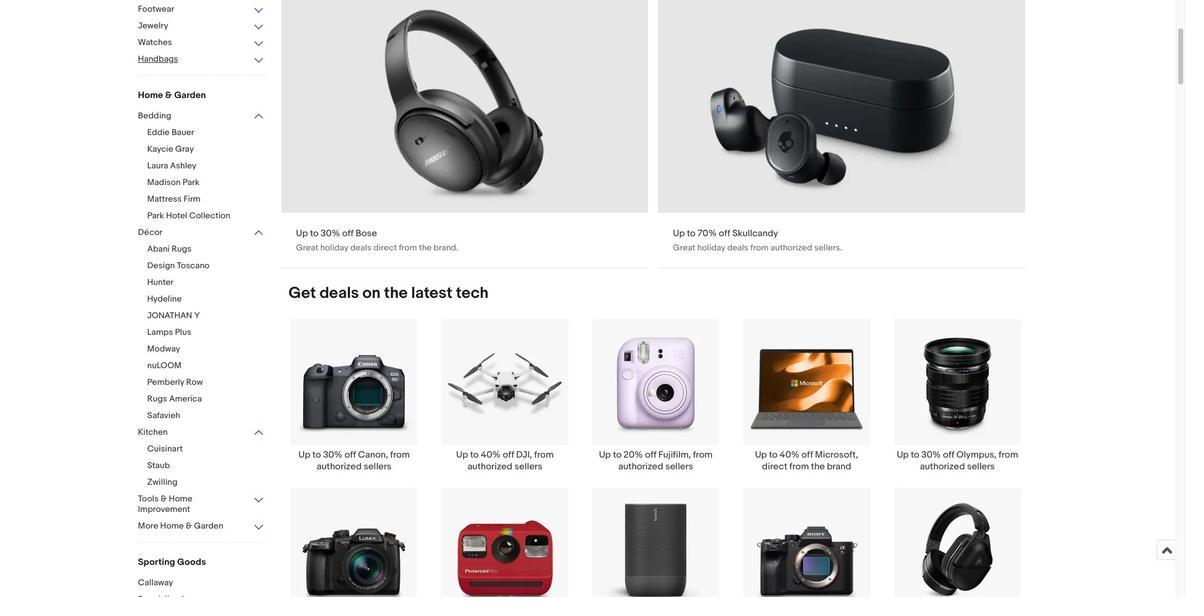 Task type: describe. For each thing, give the bounding box(es) containing it.
row
[[186, 377, 203, 388]]

0 horizontal spatial park
[[147, 211, 164, 221]]

design toscano link
[[147, 261, 274, 272]]

bedding button
[[138, 111, 265, 122]]

bauer
[[172, 127, 194, 138]]

tools & home improvement button
[[138, 494, 265, 516]]

eddie bauer link
[[147, 127, 274, 139]]

staub link
[[147, 461, 274, 473]]

tech
[[456, 284, 489, 303]]

the inside up to 40% off microsoft, direct from the brand
[[812, 462, 825, 473]]

off for bose
[[342, 228, 354, 240]]

safavieh link
[[147, 411, 274, 422]]

none text field containing up to 30% off bose
[[281, 0, 649, 268]]

cuisinart link
[[147, 444, 274, 456]]

40% for from
[[780, 450, 800, 462]]

to for up to 30% off olympus, from authorized sellers
[[911, 450, 920, 462]]

nuloom
[[147, 361, 182, 371]]

direct inside up to 30% off bose great holiday deals direct from the brand.
[[374, 243, 397, 253]]

garden inside bedding eddie bauer kaycie gray laura ashley madison park mattress firm park hotel collection décor abani rugs design toscano hunter hydeline jonathan y lamps plus modway nuloom pemberly row rugs america safavieh kitchen cuisinart staub zwilling tools & home improvement more home & garden
[[194, 521, 223, 532]]

watches button
[[138, 37, 265, 49]]

toscano
[[177, 261, 210, 271]]

0 vertical spatial park
[[183, 177, 200, 188]]

2 vertical spatial home
[[160, 521, 184, 532]]

from inside up to 40% off microsoft, direct from the brand
[[790, 462, 810, 473]]

skullcandy
[[733, 228, 779, 240]]

up to 30% off olympus, from authorized sellers link
[[883, 319, 1034, 473]]

madison
[[147, 177, 181, 188]]

footwear jewelry watches handbags
[[138, 4, 178, 64]]

kitchen
[[138, 427, 168, 438]]

fujifilm,
[[659, 450, 691, 462]]

staub
[[147, 461, 170, 471]]

tools
[[138, 494, 159, 505]]

america
[[169, 394, 202, 405]]

mattress firm link
[[147, 194, 274, 206]]

up to 40% off microsoft, direct from the brand link
[[732, 319, 883, 473]]

to for up to 70% off skullcandy great holiday deals from authorized sellers.
[[688, 228, 696, 240]]

footwear button
[[138, 4, 265, 15]]

up to 20% off fujifilm, from authorized sellers link
[[581, 319, 732, 473]]

rugs america link
[[147, 394, 274, 406]]

microsoft,
[[816, 450, 859, 462]]

up for up to 70% off skullcandy great holiday deals from authorized sellers.
[[673, 228, 685, 240]]

lamps plus link
[[147, 327, 274, 339]]

0 horizontal spatial rugs
[[147, 394, 167, 405]]

to for up to 20% off fujifilm, from authorized sellers
[[613, 450, 622, 462]]

from inside up to 30% off bose great holiday deals direct from the brand.
[[399, 243, 417, 253]]

jewelry button
[[138, 20, 265, 32]]

1 vertical spatial the
[[384, 284, 408, 303]]

mattress
[[147, 194, 182, 204]]

lamps
[[147, 327, 173, 338]]

get
[[289, 284, 316, 303]]

off for olympus,
[[944, 450, 955, 462]]

bose
[[356, 228, 377, 240]]

pemberly row link
[[147, 377, 274, 389]]

authorized for up to 40% off dji, from authorized sellers
[[468, 462, 513, 473]]

0 vertical spatial &
[[165, 90, 172, 101]]

0 vertical spatial garden
[[174, 90, 206, 101]]

handbags button
[[138, 54, 265, 65]]

olympus,
[[957, 450, 997, 462]]

hotel
[[166, 211, 187, 221]]

design
[[147, 261, 175, 271]]

hunter
[[147, 277, 174, 288]]

up for up to 20% off fujifilm, from authorized sellers
[[599, 450, 611, 462]]

park hotel collection link
[[147, 211, 274, 222]]

authorized for up to 30% off canon, from authorized sellers
[[317, 462, 362, 473]]

cuisinart
[[147, 444, 183, 455]]

bedding eddie bauer kaycie gray laura ashley madison park mattress firm park hotel collection décor abani rugs design toscano hunter hydeline jonathan y lamps plus modway nuloom pemberly row rugs america safavieh kitchen cuisinart staub zwilling tools & home improvement more home & garden
[[138, 111, 230, 532]]

zwilling
[[147, 477, 178, 488]]

sellers for fujifilm,
[[666, 462, 694, 473]]

modway
[[147, 344, 180, 355]]

gray
[[175, 144, 194, 154]]

brand
[[827, 462, 852, 473]]

jonathan y link
[[147, 311, 274, 322]]

up for up to 30% off bose great holiday deals direct from the brand.
[[296, 228, 308, 240]]

to for up to 40% off dji, from authorized sellers
[[470, 450, 479, 462]]

great for up to 30% off bose
[[296, 243, 319, 253]]

handbags
[[138, 54, 178, 64]]

décor button
[[138, 227, 265, 239]]

more
[[138, 521, 158, 532]]

watches
[[138, 37, 172, 48]]

up to 30% off canon, from authorized sellers link
[[279, 319, 430, 473]]

brand.
[[434, 243, 459, 253]]

callaway
[[138, 578, 173, 589]]

holiday for 70%
[[698, 243, 726, 253]]

jonathan
[[147, 311, 192, 321]]

laura ashley link
[[147, 161, 274, 172]]

sellers.
[[815, 243, 843, 253]]

sporting goods
[[138, 557, 206, 569]]

latest
[[412, 284, 453, 303]]

callaway link
[[138, 578, 265, 590]]

deals left on
[[320, 284, 359, 303]]

up for up to 30% off olympus, from authorized sellers
[[897, 450, 909, 462]]

home & garden
[[138, 90, 206, 101]]

up to 30% off olympus, from authorized sellers
[[897, 450, 1019, 473]]

authorized inside the up to 70% off skullcandy great holiday deals from authorized sellers.
[[771, 243, 813, 253]]

70%
[[698, 228, 717, 240]]

firm
[[184, 194, 201, 204]]

30% for bose
[[321, 228, 340, 240]]

from inside up to 40% off dji, from authorized sellers
[[535, 450, 554, 462]]



Task type: locate. For each thing, give the bounding box(es) containing it.
off for microsoft,
[[802, 450, 814, 462]]

great for up to 70% off skullcandy
[[673, 243, 696, 253]]

up to 70% off skullcandy great holiday deals from authorized sellers.
[[673, 228, 843, 253]]

off left olympus,
[[944, 450, 955, 462]]

up for up to 40% off microsoft, direct from the brand
[[756, 450, 767, 462]]

30% left the bose
[[321, 228, 340, 240]]

deals down the bose
[[350, 243, 372, 253]]

the inside up to 30% off bose great holiday deals direct from the brand.
[[419, 243, 432, 253]]

deals for bose
[[350, 243, 372, 253]]

to inside up to 40% off microsoft, direct from the brand
[[770, 450, 778, 462]]

up to 40% off dji, from authorized sellers
[[456, 450, 554, 473]]

authorized inside up to 30% off olympus, from authorized sellers
[[921, 462, 966, 473]]

nuloom link
[[147, 361, 274, 372]]

0 vertical spatial the
[[419, 243, 432, 253]]

garden up bedding dropdown button
[[174, 90, 206, 101]]

holiday for 30%
[[320, 243, 349, 253]]

deals for skullcandy
[[728, 243, 749, 253]]

to inside 'up to 30% off canon, from authorized sellers'
[[313, 450, 321, 462]]

up to 40% off microsoft, direct from the brand
[[756, 450, 859, 473]]

up inside up to 40% off dji, from authorized sellers
[[456, 450, 468, 462]]

from right fujifilm,
[[694, 450, 713, 462]]

30% left olympus,
[[922, 450, 942, 462]]

eddie
[[147, 127, 170, 138]]

deals
[[350, 243, 372, 253], [728, 243, 749, 253], [320, 284, 359, 303]]

authorized for up to 30% off olympus, from authorized sellers
[[921, 462, 966, 473]]

great inside the up to 70% off skullcandy great holiday deals from authorized sellers.
[[673, 243, 696, 253]]

deals inside up to 30% off bose great holiday deals direct from the brand.
[[350, 243, 372, 253]]

décor
[[138, 227, 163, 238]]

0 horizontal spatial great
[[296, 243, 319, 253]]

up inside up to 30% off olympus, from authorized sellers
[[897, 450, 909, 462]]

to inside the up to 20% off fujifilm, from authorized sellers
[[613, 450, 622, 462]]

hunter link
[[147, 277, 274, 289]]

none text field containing up to 70% off skullcandy
[[659, 0, 1026, 268]]

off inside up to 40% off microsoft, direct from the brand
[[802, 450, 814, 462]]

canon,
[[358, 450, 388, 462]]

authorized inside up to 40% off dji, from authorized sellers
[[468, 462, 513, 473]]

from inside 'up to 30% off canon, from authorized sellers'
[[390, 450, 410, 462]]

1 horizontal spatial holiday
[[698, 243, 726, 253]]

the left brand
[[812, 462, 825, 473]]

off inside the up to 70% off skullcandy great holiday deals from authorized sellers.
[[719, 228, 731, 240]]

rugs
[[172, 244, 192, 254], [147, 394, 167, 405]]

30% inside up to 30% off olympus, from authorized sellers
[[922, 450, 942, 462]]

from left the brand.
[[399, 243, 417, 253]]

up inside up to 40% off microsoft, direct from the brand
[[756, 450, 767, 462]]

0 horizontal spatial holiday
[[320, 243, 349, 253]]

collection
[[189, 211, 230, 221]]

sellers
[[364, 462, 392, 473], [515, 462, 543, 473], [666, 462, 694, 473], [968, 462, 996, 473]]

from inside the up to 70% off skullcandy great holiday deals from authorized sellers.
[[751, 243, 769, 253]]

great inside up to 30% off bose great holiday deals direct from the brand.
[[296, 243, 319, 253]]

up to 30% off canon, from authorized sellers
[[299, 450, 410, 473]]

from right canon,
[[390, 450, 410, 462]]

2 40% from the left
[[780, 450, 800, 462]]

30% inside 'up to 30% off canon, from authorized sellers'
[[323, 450, 343, 462]]

from inside up to 30% off olympus, from authorized sellers
[[999, 450, 1019, 462]]

kitchen button
[[138, 427, 265, 439]]

the
[[419, 243, 432, 253], [384, 284, 408, 303], [812, 462, 825, 473]]

hydeline
[[147, 294, 182, 305]]

off for fujifilm,
[[645, 450, 657, 462]]

home up bedding
[[138, 90, 163, 101]]

authorized for up to 20% off fujifilm, from authorized sellers
[[619, 462, 664, 473]]

0 vertical spatial rugs
[[172, 244, 192, 254]]

goods
[[177, 557, 206, 569]]

& right tools on the left of page
[[161, 494, 167, 505]]

more home & garden button
[[138, 521, 265, 533]]

home down improvement
[[160, 521, 184, 532]]

1 holiday from the left
[[320, 243, 349, 253]]

home down zwilling
[[169, 494, 193, 505]]

sellers for canon,
[[364, 462, 392, 473]]

rugs up toscano
[[172, 244, 192, 254]]

park up décor
[[147, 211, 164, 221]]

1 horizontal spatial park
[[183, 177, 200, 188]]

up for up to 40% off dji, from authorized sellers
[[456, 450, 468, 462]]

up inside the up to 70% off skullcandy great holiday deals from authorized sellers.
[[673, 228, 685, 240]]

on
[[363, 284, 381, 303]]

hydeline link
[[147, 294, 274, 306]]

ashley
[[170, 161, 197, 171]]

off for dji,
[[503, 450, 515, 462]]

0 horizontal spatial 40%
[[481, 450, 501, 462]]

authorized inside the up to 20% off fujifilm, from authorized sellers
[[619, 462, 664, 473]]

off left canon,
[[345, 450, 356, 462]]

up inside up to 30% off bose great holiday deals direct from the brand.
[[296, 228, 308, 240]]

1 horizontal spatial direct
[[763, 462, 788, 473]]

off inside up to 30% off bose great holiday deals direct from the brand.
[[342, 228, 354, 240]]

list
[[274, 319, 1039, 598]]

1 horizontal spatial great
[[673, 243, 696, 253]]

sellers for dji,
[[515, 462, 543, 473]]

2 vertical spatial &
[[186, 521, 192, 532]]

1 vertical spatial rugs
[[147, 394, 167, 405]]

sellers inside up to 40% off dji, from authorized sellers
[[515, 462, 543, 473]]

pemberly
[[147, 377, 184, 388]]

20%
[[624, 450, 643, 462]]

footwear
[[138, 4, 174, 14]]

up for up to 30% off canon, from authorized sellers
[[299, 450, 311, 462]]

1 great from the left
[[296, 243, 319, 253]]

1 vertical spatial garden
[[194, 521, 223, 532]]

from left microsoft,
[[790, 462, 810, 473]]

off for canon,
[[345, 450, 356, 462]]

3 sellers from the left
[[666, 462, 694, 473]]

off for skullcandy
[[719, 228, 731, 240]]

dji,
[[517, 450, 533, 462]]

up to 30% off bose great holiday deals direct from the brand.
[[296, 228, 459, 253]]

1 horizontal spatial rugs
[[172, 244, 192, 254]]

1 vertical spatial park
[[147, 211, 164, 221]]

garden
[[174, 90, 206, 101], [194, 521, 223, 532]]

0 horizontal spatial the
[[384, 284, 408, 303]]

2 vertical spatial the
[[812, 462, 825, 473]]

to for up to 30% off bose great holiday deals direct from the brand.
[[310, 228, 319, 240]]

off right the 70%
[[719, 228, 731, 240]]

list containing up to 30% off canon, from authorized sellers
[[274, 319, 1039, 598]]

off
[[342, 228, 354, 240], [719, 228, 731, 240], [345, 450, 356, 462], [503, 450, 515, 462], [645, 450, 657, 462], [802, 450, 814, 462], [944, 450, 955, 462]]

park
[[183, 177, 200, 188], [147, 211, 164, 221]]

0 horizontal spatial direct
[[374, 243, 397, 253]]

bedding
[[138, 111, 171, 121]]

madison park link
[[147, 177, 274, 189]]

off left microsoft,
[[802, 450, 814, 462]]

30% for canon,
[[323, 450, 343, 462]]

to inside up to 30% off bose great holiday deals direct from the brand.
[[310, 228, 319, 240]]

None text field
[[281, 0, 649, 268]]

1 horizontal spatial 40%
[[780, 450, 800, 462]]

30% left canon,
[[323, 450, 343, 462]]

& up bedding
[[165, 90, 172, 101]]

off left the bose
[[342, 228, 354, 240]]

from
[[399, 243, 417, 253], [751, 243, 769, 253], [390, 450, 410, 462], [535, 450, 554, 462], [694, 450, 713, 462], [999, 450, 1019, 462], [790, 462, 810, 473]]

up inside the up to 20% off fujifilm, from authorized sellers
[[599, 450, 611, 462]]

& down tools & home improvement dropdown button at left bottom
[[186, 521, 192, 532]]

off inside the up to 20% off fujifilm, from authorized sellers
[[645, 450, 657, 462]]

up to 20% off fujifilm, from authorized sellers
[[599, 450, 713, 473]]

get deals on the latest tech
[[289, 284, 489, 303]]

authorized inside 'up to 30% off canon, from authorized sellers'
[[317, 462, 362, 473]]

off right the 20%
[[645, 450, 657, 462]]

laura
[[147, 161, 168, 171]]

holiday inside the up to 70% off skullcandy great holiday deals from authorized sellers.
[[698, 243, 726, 253]]

sporting
[[138, 557, 175, 569]]

plus
[[175, 327, 191, 338]]

sellers inside 'up to 30% off canon, from authorized sellers'
[[364, 462, 392, 473]]

&
[[165, 90, 172, 101], [161, 494, 167, 505], [186, 521, 192, 532]]

4 sellers from the left
[[968, 462, 996, 473]]

to inside up to 30% off olympus, from authorized sellers
[[911, 450, 920, 462]]

2 holiday from the left
[[698, 243, 726, 253]]

safavieh
[[147, 411, 180, 421]]

direct
[[374, 243, 397, 253], [763, 462, 788, 473]]

1 vertical spatial home
[[169, 494, 193, 505]]

sellers for olympus,
[[968, 462, 996, 473]]

2 horizontal spatial the
[[812, 462, 825, 473]]

40%
[[481, 450, 501, 462], [780, 450, 800, 462]]

up inside 'up to 30% off canon, from authorized sellers'
[[299, 450, 311, 462]]

30% for olympus,
[[922, 450, 942, 462]]

off inside up to 30% off olympus, from authorized sellers
[[944, 450, 955, 462]]

None text field
[[659, 0, 1026, 268]]

to for up to 30% off canon, from authorized sellers
[[313, 450, 321, 462]]

deals down skullcandy on the right
[[728, 243, 749, 253]]

1 40% from the left
[[481, 450, 501, 462]]

sellers inside the up to 20% off fujifilm, from authorized sellers
[[666, 462, 694, 473]]

off inside up to 40% off dji, from authorized sellers
[[503, 450, 515, 462]]

from down skullcandy on the right
[[751, 243, 769, 253]]

park up firm on the top of the page
[[183, 177, 200, 188]]

deals inside the up to 70% off skullcandy great holiday deals from authorized sellers.
[[728, 243, 749, 253]]

1 sellers from the left
[[364, 462, 392, 473]]

from inside the up to 20% off fujifilm, from authorized sellers
[[694, 450, 713, 462]]

40% for authorized
[[481, 450, 501, 462]]

authorized
[[771, 243, 813, 253], [317, 462, 362, 473], [468, 462, 513, 473], [619, 462, 664, 473], [921, 462, 966, 473]]

direct inside up to 40% off microsoft, direct from the brand
[[763, 462, 788, 473]]

40% inside up to 40% off microsoft, direct from the brand
[[780, 450, 800, 462]]

holiday
[[320, 243, 349, 253], [698, 243, 726, 253]]

from right olympus,
[[999, 450, 1019, 462]]

the right on
[[384, 284, 408, 303]]

to inside the up to 70% off skullcandy great holiday deals from authorized sellers.
[[688, 228, 696, 240]]

rugs up safavieh
[[147, 394, 167, 405]]

off inside 'up to 30% off canon, from authorized sellers'
[[345, 450, 356, 462]]

from right dji,
[[535, 450, 554, 462]]

30% inside up to 30% off bose great holiday deals direct from the brand.
[[321, 228, 340, 240]]

abani rugs link
[[147, 244, 274, 256]]

0 vertical spatial direct
[[374, 243, 397, 253]]

y
[[194, 311, 200, 321]]

to
[[310, 228, 319, 240], [688, 228, 696, 240], [313, 450, 321, 462], [470, 450, 479, 462], [613, 450, 622, 462], [770, 450, 778, 462], [911, 450, 920, 462]]

0 vertical spatial home
[[138, 90, 163, 101]]

1 horizontal spatial the
[[419, 243, 432, 253]]

40% inside up to 40% off dji, from authorized sellers
[[481, 450, 501, 462]]

modway link
[[147, 344, 274, 356]]

kaycie
[[147, 144, 173, 154]]

holiday inside up to 30% off bose great holiday deals direct from the brand.
[[320, 243, 349, 253]]

jewelry
[[138, 20, 168, 31]]

to inside up to 40% off dji, from authorized sellers
[[470, 450, 479, 462]]

zwilling link
[[147, 477, 274, 489]]

30%
[[321, 228, 340, 240], [323, 450, 343, 462], [922, 450, 942, 462]]

1 vertical spatial &
[[161, 494, 167, 505]]

improvement
[[138, 505, 190, 515]]

40% left dji,
[[481, 450, 501, 462]]

2 sellers from the left
[[515, 462, 543, 473]]

abani
[[147, 244, 170, 254]]

garden down tools & home improvement dropdown button at left bottom
[[194, 521, 223, 532]]

off left dji,
[[503, 450, 515, 462]]

the left the brand.
[[419, 243, 432, 253]]

2 great from the left
[[673, 243, 696, 253]]

1 vertical spatial direct
[[763, 462, 788, 473]]

40% left microsoft,
[[780, 450, 800, 462]]

to for up to 40% off microsoft, direct from the brand
[[770, 450, 778, 462]]

sellers inside up to 30% off olympus, from authorized sellers
[[968, 462, 996, 473]]

up to 40% off dji, from authorized sellers link
[[430, 319, 581, 473]]



Task type: vqa. For each thing, say whether or not it's contained in the screenshot.
the category
no



